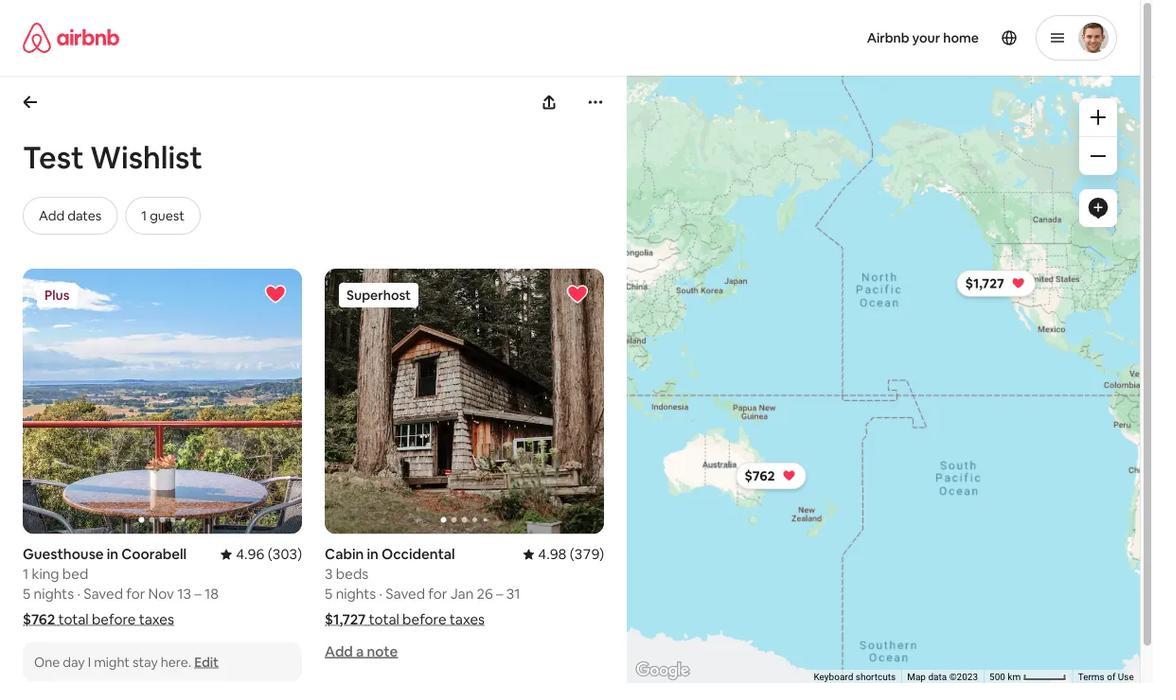 Task type: describe. For each thing, give the bounding box(es) containing it.
before inside cabin in occidental 3 beds 5 nights · saved for jan 26 – 31 $1,727 total before taxes
[[402, 610, 446, 629]]

a
[[356, 642, 364, 661]]

add for add dates
[[39, 207, 65, 224]]

google image
[[632, 659, 694, 684]]

cabin
[[325, 545, 364, 564]]

in for guesthouse
[[107, 545, 118, 564]]

4.96 (303)
[[236, 545, 302, 564]]

before inside the guesthouse in coorabell 1 king bed 5 nights · saved for nov 13 – 18 $762 total before taxes
[[92, 610, 136, 629]]

stay
[[133, 654, 158, 671]]

one
[[34, 654, 60, 671]]

day
[[63, 654, 85, 671]]

500
[[990, 672, 1005, 683]]

map data ©2023
[[907, 672, 978, 683]]

king
[[32, 565, 59, 583]]

group for guesthouse in coorabell
[[23, 269, 302, 534]]

4.98 out of 5 average rating,  379 reviews image
[[523, 545, 604, 564]]

$762 inside $762 "button"
[[745, 468, 775, 485]]

add a place to the map image
[[1087, 197, 1110, 220]]

edit button
[[194, 654, 219, 671]]

(379)
[[570, 545, 604, 564]]

terms
[[1078, 672, 1105, 683]]

terms of use link
[[1078, 672, 1134, 683]]

· inside cabin in occidental 3 beds 5 nights · saved for jan 26 – 31 $1,727 total before taxes
[[379, 585, 382, 603]]

your
[[912, 29, 940, 46]]

terms of use
[[1078, 672, 1134, 683]]

$1,727 inside cabin in occidental 3 beds 5 nights · saved for jan 26 – 31 $1,727 total before taxes
[[325, 610, 366, 629]]

wishlist
[[90, 137, 202, 177]]

5 inside cabin in occidental 3 beds 5 nights · saved for jan 26 – 31 $1,727 total before taxes
[[325, 585, 333, 603]]

add a note button
[[325, 642, 398, 661]]

dates
[[67, 207, 102, 224]]

saved inside cabin in occidental 3 beds 5 nights · saved for jan 26 – 31 $1,727 total before taxes
[[386, 585, 425, 603]]

home
[[943, 29, 979, 46]]

add dates button
[[23, 197, 118, 235]]

zoom out image
[[1091, 149, 1106, 164]]

beds
[[336, 565, 368, 583]]

google map
including 2 saved stays. region
[[600, 0, 1154, 684]]

map
[[907, 672, 926, 683]]

26
[[477, 585, 493, 603]]

· inside the guesthouse in coorabell 1 king bed 5 nights · saved for nov 13 – 18 $762 total before taxes
[[77, 585, 80, 603]]

(303)
[[268, 545, 302, 564]]

might
[[94, 654, 130, 671]]

zoom in image
[[1091, 110, 1106, 125]]

remove from wishlist: cabin in occidental image
[[566, 283, 589, 306]]

3
[[325, 565, 333, 583]]

test
[[23, 137, 84, 177]]

$1,727 button
[[957, 270, 1036, 297]]

airbnb your home
[[867, 29, 979, 46]]

guesthouse in coorabell 1 king bed 5 nights · saved for nov 13 – 18 $762 total before taxes
[[23, 545, 219, 629]]

4.98
[[538, 545, 567, 564]]

taxes inside the guesthouse in coorabell 1 king bed 5 nights · saved for nov 13 – 18 $762 total before taxes
[[139, 610, 174, 629]]

4.96 out of 5 average rating,  303 reviews image
[[221, 545, 302, 564]]

cabin in occidental 3 beds 5 nights · saved for jan 26 – 31 $1,727 total before taxes
[[325, 545, 520, 629]]

shortcuts
[[856, 672, 896, 683]]

note
[[367, 642, 398, 661]]

edit
[[194, 654, 219, 671]]

airbnb your home link
[[855, 18, 990, 58]]

– inside the guesthouse in coorabell 1 king bed 5 nights · saved for nov 13 – 18 $762 total before taxes
[[194, 585, 201, 603]]



Task type: vqa. For each thing, say whether or not it's contained in the screenshot.
king
yes



Task type: locate. For each thing, give the bounding box(es) containing it.
1 vertical spatial $762
[[23, 610, 55, 629]]

of
[[1107, 672, 1116, 683]]

1 vertical spatial add
[[325, 642, 353, 661]]

2 total from the left
[[369, 610, 399, 629]]

before
[[92, 610, 136, 629], [402, 610, 446, 629]]

· down the occidental
[[379, 585, 382, 603]]

0 vertical spatial $1,727
[[965, 275, 1004, 292]]

13
[[177, 585, 191, 603]]

total up the day at the bottom of page
[[58, 610, 89, 629]]

4.98 (379)
[[538, 545, 604, 564]]

0 horizontal spatial add
[[39, 207, 65, 224]]

0 vertical spatial add
[[39, 207, 65, 224]]

keyboard shortcuts button
[[814, 671, 896, 684]]

1 nights from the left
[[34, 585, 74, 603]]

5 inside the guesthouse in coorabell 1 king bed 5 nights · saved for nov 13 – 18 $762 total before taxes
[[23, 585, 31, 603]]

1 guest
[[141, 207, 185, 224]]

– left the 31
[[496, 585, 503, 603]]

2 for from the left
[[428, 585, 447, 603]]

coorabell
[[121, 545, 187, 564]]

for left jan
[[428, 585, 447, 603]]

saved inside the guesthouse in coorabell 1 king bed 5 nights · saved for nov 13 – 18 $762 total before taxes
[[83, 585, 123, 603]]

– inside cabin in occidental 3 beds 5 nights · saved for jan 26 – 31 $1,727 total before taxes
[[496, 585, 503, 603]]

1 horizontal spatial ·
[[379, 585, 382, 603]]

0 horizontal spatial group
[[23, 269, 302, 534]]

add inside dropdown button
[[39, 207, 65, 224]]

keyboard shortcuts
[[814, 672, 896, 683]]

1 5 from the left
[[23, 585, 31, 603]]

1 horizontal spatial $1,727
[[965, 275, 1004, 292]]

–
[[194, 585, 201, 603], [496, 585, 503, 603]]

group
[[23, 269, 302, 534], [325, 269, 604, 534]]

1 horizontal spatial saved
[[386, 585, 425, 603]]

©2023
[[949, 672, 978, 683]]

taxes down the nov
[[139, 610, 174, 629]]

add a note
[[325, 642, 398, 661]]

1 in from the left
[[107, 545, 118, 564]]

2 nights from the left
[[336, 585, 376, 603]]

airbnb
[[867, 29, 909, 46]]

1 taxes from the left
[[139, 610, 174, 629]]

2 in from the left
[[367, 545, 379, 564]]

data
[[928, 672, 947, 683]]

0 horizontal spatial –
[[194, 585, 201, 603]]

nights down king
[[34, 585, 74, 603]]

1 horizontal spatial $762
[[745, 468, 775, 485]]

2 · from the left
[[379, 585, 382, 603]]

in inside the guesthouse in coorabell 1 king bed 5 nights · saved for nov 13 – 18 $762 total before taxes
[[107, 545, 118, 564]]

1 inside the guesthouse in coorabell 1 king bed 5 nights · saved for nov 13 – 18 $762 total before taxes
[[23, 565, 29, 583]]

group for cabin in occidental
[[325, 269, 604, 534]]

1 group from the left
[[23, 269, 302, 534]]

0 horizontal spatial $762
[[23, 610, 55, 629]]

nights inside the guesthouse in coorabell 1 king bed 5 nights · saved for nov 13 – 18 $762 total before taxes
[[34, 585, 74, 603]]

2 taxes from the left
[[449, 610, 485, 629]]

for inside cabin in occidental 3 beds 5 nights · saved for jan 26 – 31 $1,727 total before taxes
[[428, 585, 447, 603]]

1 horizontal spatial group
[[325, 269, 604, 534]]

5
[[23, 585, 31, 603], [325, 585, 333, 603]]

before down the occidental
[[402, 610, 446, 629]]

for
[[126, 585, 145, 603], [428, 585, 447, 603]]

2 – from the left
[[496, 585, 503, 603]]

here.
[[161, 654, 191, 671]]

0 horizontal spatial saved
[[83, 585, 123, 603]]

1 left guest
[[141, 207, 147, 224]]

occidental
[[382, 545, 455, 564]]

bed
[[62, 565, 88, 583]]

0 horizontal spatial before
[[92, 610, 136, 629]]

add dates
[[39, 207, 102, 224]]

0 vertical spatial 1
[[141, 207, 147, 224]]

total inside the guesthouse in coorabell 1 king bed 5 nights · saved for nov 13 – 18 $762 total before taxes
[[58, 610, 89, 629]]

0 horizontal spatial taxes
[[139, 610, 174, 629]]

in left coorabell
[[107, 545, 118, 564]]

total
[[58, 610, 89, 629], [369, 610, 399, 629]]

1 before from the left
[[92, 610, 136, 629]]

0 horizontal spatial for
[[126, 585, 145, 603]]

i
[[88, 654, 91, 671]]

1 horizontal spatial before
[[402, 610, 446, 629]]

1 – from the left
[[194, 585, 201, 603]]

add left a
[[325, 642, 353, 661]]

guest
[[150, 207, 185, 224]]

· down 'bed'
[[77, 585, 80, 603]]

·
[[77, 585, 80, 603], [379, 585, 382, 603]]

2 saved from the left
[[386, 585, 425, 603]]

0 horizontal spatial in
[[107, 545, 118, 564]]

1 · from the left
[[77, 585, 80, 603]]

nights down beds
[[336, 585, 376, 603]]

0 vertical spatial $762
[[745, 468, 775, 485]]

one day i might stay here. edit
[[34, 654, 219, 671]]

0 horizontal spatial 1
[[23, 565, 29, 583]]

$1,727
[[965, 275, 1004, 292], [325, 610, 366, 629]]

1 horizontal spatial 5
[[325, 585, 333, 603]]

taxes down jan
[[449, 610, 485, 629]]

2 before from the left
[[402, 610, 446, 629]]

taxes
[[139, 610, 174, 629], [449, 610, 485, 629]]

in right cabin
[[367, 545, 379, 564]]

1 horizontal spatial taxes
[[449, 610, 485, 629]]

saved
[[83, 585, 123, 603], [386, 585, 425, 603]]

guesthouse
[[23, 545, 104, 564]]

1 horizontal spatial 1
[[141, 207, 147, 224]]

0 horizontal spatial 5
[[23, 585, 31, 603]]

4.96
[[236, 545, 264, 564]]

use
[[1118, 672, 1134, 683]]

taxes inside cabin in occidental 3 beds 5 nights · saved for jan 26 – 31 $1,727 total before taxes
[[449, 610, 485, 629]]

0 horizontal spatial ·
[[77, 585, 80, 603]]

nights inside cabin in occidental 3 beds 5 nights · saved for jan 26 – 31 $1,727 total before taxes
[[336, 585, 376, 603]]

1 horizontal spatial for
[[428, 585, 447, 603]]

for left the nov
[[126, 585, 145, 603]]

km
[[1008, 672, 1021, 683]]

1 saved from the left
[[83, 585, 123, 603]]

1 inside 1 guest 'dropdown button'
[[141, 207, 147, 224]]

nights
[[34, 585, 74, 603], [336, 585, 376, 603]]

add left dates
[[39, 207, 65, 224]]

keyboard
[[814, 672, 853, 683]]

$762
[[745, 468, 775, 485], [23, 610, 55, 629]]

nov
[[148, 585, 174, 603]]

0 horizontal spatial $1,727
[[325, 610, 366, 629]]

1 horizontal spatial nights
[[336, 585, 376, 603]]

before up might
[[92, 610, 136, 629]]

1 guest button
[[125, 197, 201, 235]]

for inside the guesthouse in coorabell 1 king bed 5 nights · saved for nov 13 – 18 $762 total before taxes
[[126, 585, 145, 603]]

$762 button
[[736, 463, 806, 489]]

add for add a note
[[325, 642, 353, 661]]

1 horizontal spatial add
[[325, 642, 353, 661]]

1 vertical spatial 1
[[23, 565, 29, 583]]

profile element
[[593, 0, 1117, 76]]

5 down 3
[[325, 585, 333, 603]]

total up note
[[369, 610, 399, 629]]

1 vertical spatial $1,727
[[325, 610, 366, 629]]

saved down the occidental
[[386, 585, 425, 603]]

1 horizontal spatial total
[[369, 610, 399, 629]]

in inside cabin in occidental 3 beds 5 nights · saved for jan 26 – 31 $1,727 total before taxes
[[367, 545, 379, 564]]

5 down guesthouse at the bottom
[[23, 585, 31, 603]]

remove from wishlist: guesthouse in coorabell image
[[264, 283, 287, 306]]

1 horizontal spatial –
[[496, 585, 503, 603]]

in
[[107, 545, 118, 564], [367, 545, 379, 564]]

1 for from the left
[[126, 585, 145, 603]]

total inside cabin in occidental 3 beds 5 nights · saved for jan 26 – 31 $1,727 total before taxes
[[369, 610, 399, 629]]

500 km
[[990, 672, 1023, 683]]

$762 inside the guesthouse in coorabell 1 king bed 5 nights · saved for nov 13 – 18 $762 total before taxes
[[23, 610, 55, 629]]

1 total from the left
[[58, 610, 89, 629]]

– right 13
[[194, 585, 201, 603]]

$1,727 inside button
[[965, 275, 1004, 292]]

1 horizontal spatial in
[[367, 545, 379, 564]]

test wishlist
[[23, 137, 202, 177]]

1
[[141, 207, 147, 224], [23, 565, 29, 583]]

31
[[506, 585, 520, 603]]

0 horizontal spatial total
[[58, 610, 89, 629]]

18
[[204, 585, 219, 603]]

in for cabin
[[367, 545, 379, 564]]

0 horizontal spatial nights
[[34, 585, 74, 603]]

jan
[[450, 585, 474, 603]]

add
[[39, 207, 65, 224], [325, 642, 353, 661]]

500 km button
[[984, 670, 1072, 684]]

1 left king
[[23, 565, 29, 583]]

2 5 from the left
[[325, 585, 333, 603]]

saved down 'bed'
[[83, 585, 123, 603]]

2 group from the left
[[325, 269, 604, 534]]



